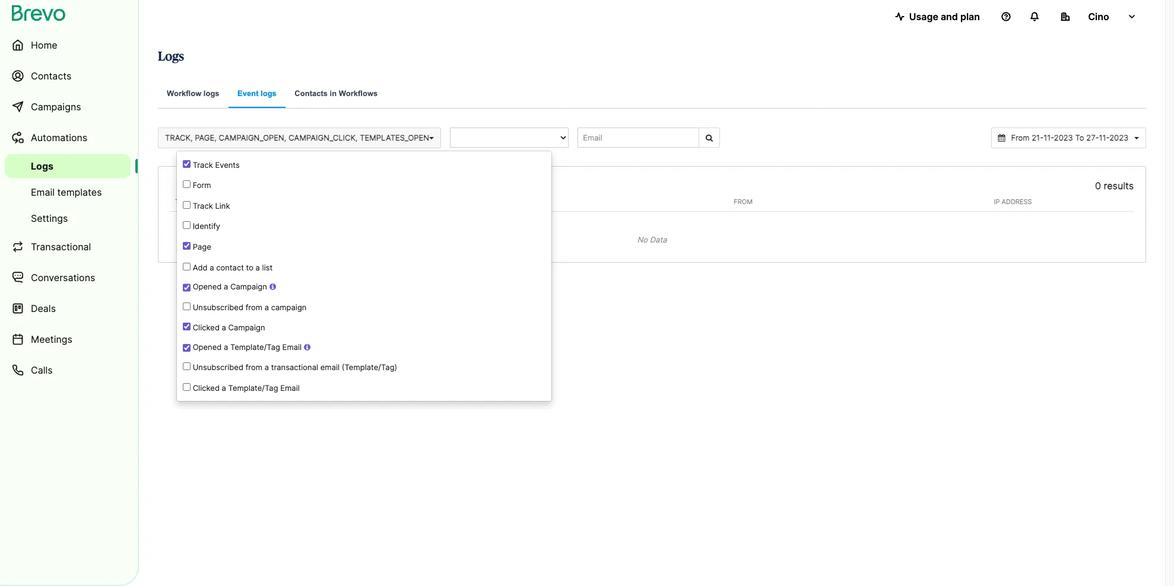 Task type: vqa. For each thing, say whether or not it's contained in the screenshot.
Workflow name at top
no



Task type: describe. For each thing, give the bounding box(es) containing it.
data
[[650, 235, 667, 245]]

transactional link
[[5, 233, 131, 261]]

0
[[1096, 180, 1102, 192]]

contacts in workflows link
[[286, 81, 387, 109]]

track link link
[[177, 195, 552, 216]]

0 vertical spatial email
[[31, 186, 55, 198]]

track link
[[191, 201, 230, 211]]

add a contact to a list link
[[177, 257, 552, 277]]

unsubscribed from a transactional email (template/tag)
[[191, 363, 398, 373]]

info circle image
[[304, 344, 311, 352]]

workflow logs link
[[158, 81, 228, 109]]

event
[[238, 89, 259, 98]]

campaign
[[271, 303, 307, 312]]

clicked a template/tag email link
[[177, 378, 552, 398]]

from
[[734, 198, 753, 206]]

a up "opened a template/tag email"
[[222, 323, 226, 333]]

to
[[246, 263, 254, 272]]

ip address
[[995, 198, 1033, 206]]

cino
[[1089, 11, 1110, 23]]

clicked a campaign link
[[177, 317, 552, 338]]

logs for workflow logs
[[204, 89, 220, 98]]

opened a campaign link
[[177, 277, 552, 297]]

event logs link
[[229, 81, 286, 108]]

track for events
[[193, 160, 213, 170]]

automations link
[[5, 124, 131, 152]]

a left campaign
[[265, 303, 269, 312]]

template/tag for clicked
[[228, 384, 278, 393]]

campaign for opened a campaign
[[230, 282, 267, 292]]

info circle image
[[270, 283, 276, 291]]

campaigns
[[31, 101, 81, 113]]

calls
[[31, 365, 53, 377]]

unsubscribed for unsubscribed from a campaign
[[193, 303, 244, 312]]

from for campaign
[[246, 303, 263, 312]]

unsubscribed from a transactional email (template/tag) link
[[177, 357, 552, 378]]

no
[[638, 235, 648, 245]]

conversations link
[[5, 264, 131, 292]]

campaign_click,
[[289, 133, 358, 143]]

a right the to
[[256, 263, 260, 272]]

results
[[1104, 180, 1134, 192]]

track, page, campaign_open, campaign_click, templates_open button
[[158, 128, 441, 148]]

no data
[[638, 235, 667, 245]]

cino button
[[1052, 5, 1147, 29]]

contacts in workflows
[[295, 89, 378, 98]]

workflows
[[339, 89, 378, 98]]

workflow
[[167, 89, 202, 98]]

0  results
[[1096, 180, 1134, 192]]

track events link
[[177, 154, 552, 175]]

home
[[31, 39, 57, 51]]

clicked for clicked a template/tag email
[[193, 384, 220, 393]]

unsubscribed from a campaign link
[[177, 297, 552, 317]]

home link
[[5, 31, 131, 59]]

deals link
[[5, 295, 131, 323]]

email templates
[[31, 186, 102, 198]]

a inside 'link'
[[224, 343, 228, 352]]

calls link
[[5, 356, 131, 385]]

settings link
[[5, 207, 131, 230]]

logs for event logs
[[261, 89, 277, 98]]

logs link
[[5, 154, 131, 178]]

track,
[[165, 133, 193, 143]]

unsubscribed from a campaign
[[191, 303, 307, 312]]

opened for opened a template/tag email
[[193, 343, 222, 352]]

logs inside 'link'
[[31, 160, 53, 172]]

opened a template/tag email link
[[177, 338, 552, 357]]

ip
[[995, 198, 1000, 206]]

usage
[[910, 11, 939, 23]]

form
[[191, 181, 211, 190]]



Task type: locate. For each thing, give the bounding box(es) containing it.
a down "opened a template/tag email"
[[222, 384, 226, 393]]

form link
[[177, 175, 552, 195]]

meetings
[[31, 334, 72, 346]]

template/tag
[[230, 343, 280, 352], [228, 384, 278, 393]]

track for link
[[193, 201, 213, 211]]

opened inside 'link'
[[193, 343, 222, 352]]

contacts link
[[5, 62, 131, 90]]

template/tag inside clicked a template/tag email link
[[228, 384, 278, 393]]

add a contact to a list
[[191, 263, 273, 272]]

template/tag inside opened a template/tag email 'link'
[[230, 343, 280, 352]]

template/tag for opened
[[230, 343, 280, 352]]

1 vertical spatial track
[[193, 201, 213, 211]]

templates_open
[[360, 133, 430, 143]]

1 horizontal spatial logs
[[158, 50, 184, 63]]

1 vertical spatial email
[[282, 343, 302, 352]]

campaign inside clicked a campaign link
[[228, 323, 265, 333]]

from
[[246, 303, 263, 312], [246, 363, 263, 373]]

contacts for contacts in workflows
[[295, 89, 328, 98]]

1 from from the top
[[246, 303, 263, 312]]

opened down clicked a campaign
[[193, 343, 222, 352]]

unsubscribed up clicked a campaign
[[193, 303, 244, 312]]

2 opened from the top
[[193, 343, 222, 352]]

logs right workflow
[[204, 89, 220, 98]]

a left transactional
[[265, 363, 269, 373]]

from inside unsubscribed from a campaign link
[[246, 303, 263, 312]]

clicked
[[193, 323, 220, 333], [193, 384, 220, 393]]

opened a template/tag email
[[191, 343, 302, 352]]

campaigns link
[[5, 93, 131, 121]]

0 vertical spatial contacts
[[31, 70, 71, 82]]

search image
[[706, 134, 713, 142]]

contact
[[216, 263, 244, 272]]

campaign down the to
[[230, 282, 267, 292]]

0 vertical spatial track
[[193, 160, 213, 170]]

2 track from the top
[[193, 201, 213, 211]]

None checkbox
[[183, 160, 191, 168], [183, 181, 191, 188], [183, 201, 191, 209], [183, 283, 191, 293], [183, 303, 191, 310], [183, 323, 191, 331], [183, 363, 191, 371], [183, 160, 191, 168], [183, 181, 191, 188], [183, 201, 191, 209], [183, 283, 191, 293], [183, 303, 191, 310], [183, 323, 191, 331], [183, 363, 191, 371]]

1 vertical spatial unsubscribed
[[193, 363, 244, 373]]

0 vertical spatial unsubscribed
[[193, 303, 244, 312]]

events
[[215, 160, 240, 170]]

1 unsubscribed from the top
[[193, 303, 244, 312]]

contacts for contacts
[[31, 70, 71, 82]]

list
[[262, 263, 273, 272]]

2 clicked from the top
[[193, 384, 220, 393]]

from inside 'unsubscribed from a transactional email (template/tag)' link
[[246, 363, 263, 373]]

0 vertical spatial campaign
[[230, 282, 267, 292]]

campaign for clicked a campaign
[[228, 323, 265, 333]]

address
[[1002, 198, 1033, 206]]

1 vertical spatial logs
[[31, 160, 53, 172]]

unsubscribed
[[193, 303, 244, 312], [193, 363, 244, 373]]

0 vertical spatial template/tag
[[230, 343, 280, 352]]

meetings link
[[5, 325, 131, 354]]

page link
[[177, 236, 552, 257]]

2 unsubscribed from the top
[[193, 363, 244, 373]]

calendar image
[[999, 134, 1006, 142]]

logs down automations
[[31, 160, 53, 172]]

1 vertical spatial contacts
[[295, 89, 328, 98]]

in
[[330, 89, 337, 98]]

contacts
[[31, 70, 71, 82], [295, 89, 328, 98]]

2 vertical spatial email
[[280, 384, 300, 393]]

add
[[193, 263, 208, 272]]

0 horizontal spatial logs
[[31, 160, 53, 172]]

page
[[191, 242, 211, 252]]

opened a campaign
[[191, 282, 267, 292]]

transactional
[[31, 241, 91, 253]]

track inside track events link
[[193, 160, 213, 170]]

1 opened from the top
[[193, 282, 222, 292]]

email
[[31, 186, 55, 198], [282, 343, 302, 352], [280, 384, 300, 393]]

deals
[[31, 303, 56, 315]]

campaign inside 'opened a campaign' link
[[230, 282, 267, 292]]

transactional
[[271, 363, 318, 373]]

2 logs from the left
[[261, 89, 277, 98]]

usage and plan
[[910, 11, 981, 23]]

clicked a template/tag email
[[191, 384, 300, 393]]

link
[[215, 201, 230, 211]]

template/tag down clicked a campaign
[[230, 343, 280, 352]]

a right add
[[210, 263, 214, 272]]

event logs
[[238, 89, 277, 98]]

templates
[[57, 186, 102, 198]]

1 horizontal spatial logs
[[261, 89, 277, 98]]

None text field
[[1008, 132, 1133, 143]]

plan
[[961, 11, 981, 23]]

(template/tag)
[[342, 363, 398, 373]]

logs up workflow
[[158, 50, 184, 63]]

conversations
[[31, 272, 95, 284]]

email
[[321, 363, 340, 373]]

1 vertical spatial from
[[246, 363, 263, 373]]

2 from from the top
[[246, 363, 263, 373]]

clicked for clicked a campaign
[[193, 323, 220, 333]]

workflow logs
[[167, 89, 220, 98]]

from down "opened a template/tag email"
[[246, 363, 263, 373]]

template/tag down "opened a template/tag email"
[[228, 384, 278, 393]]

0 horizontal spatial logs
[[204, 89, 220, 98]]

automations
[[31, 132, 87, 144]]

Email search field
[[578, 128, 700, 148]]

email up settings
[[31, 186, 55, 198]]

email for opened a template/tag email
[[282, 343, 302, 352]]

contacts inside contacts in workflows "link"
[[295, 89, 328, 98]]

unsubscribed for unsubscribed from a transactional email (template/tag)
[[193, 363, 244, 373]]

0 vertical spatial logs
[[158, 50, 184, 63]]

1 vertical spatial clicked
[[193, 384, 220, 393]]

email left info circle icon
[[282, 343, 302, 352]]

type
[[175, 198, 192, 206]]

contacts up campaigns
[[31, 70, 71, 82]]

track, page, campaign_open, campaign_click, templates_open
[[165, 133, 430, 143]]

0 vertical spatial clicked
[[193, 323, 220, 333]]

1 clicked from the top
[[193, 323, 220, 333]]

track
[[193, 160, 213, 170], [193, 201, 213, 211]]

a down clicked a campaign
[[224, 343, 228, 352]]

logs
[[158, 50, 184, 63], [31, 160, 53, 172]]

1 horizontal spatial contacts
[[295, 89, 328, 98]]

None checkbox
[[183, 222, 191, 230], [183, 242, 191, 250], [183, 263, 191, 271], [183, 344, 191, 353], [183, 384, 191, 391], [183, 222, 191, 230], [183, 242, 191, 250], [183, 263, 191, 271], [183, 344, 191, 353], [183, 384, 191, 391]]

from down opened a campaign
[[246, 303, 263, 312]]

opened down add
[[193, 282, 222, 292]]

from for transactional
[[246, 363, 263, 373]]

logs right event at left top
[[261, 89, 277, 98]]

clicked a campaign
[[191, 323, 265, 333]]

identify link
[[177, 216, 552, 236]]

email down the unsubscribed from a transactional email (template/tag)
[[280, 384, 300, 393]]

clicked down "opened a template/tag email"
[[193, 384, 220, 393]]

campaign_open,
[[219, 133, 287, 143]]

1 vertical spatial template/tag
[[228, 384, 278, 393]]

0 vertical spatial from
[[246, 303, 263, 312]]

email for clicked a template/tag email
[[280, 384, 300, 393]]

page,
[[195, 133, 217, 143]]

campaign
[[230, 282, 267, 292], [228, 323, 265, 333]]

opened
[[193, 282, 222, 292], [193, 343, 222, 352]]

email inside 'link'
[[282, 343, 302, 352]]

opened for opened a campaign
[[193, 282, 222, 292]]

contacts left the in
[[295, 89, 328, 98]]

0 horizontal spatial contacts
[[31, 70, 71, 82]]

settings
[[31, 213, 68, 225]]

identify
[[191, 222, 220, 231]]

track events
[[191, 160, 240, 170]]

and
[[941, 11, 959, 23]]

track up form
[[193, 160, 213, 170]]

1 logs from the left
[[204, 89, 220, 98]]

a
[[210, 263, 214, 272], [256, 263, 260, 272], [224, 282, 228, 292], [265, 303, 269, 312], [222, 323, 226, 333], [224, 343, 228, 352], [265, 363, 269, 373], [222, 384, 226, 393]]

clicked up "opened a template/tag email"
[[193, 323, 220, 333]]

a down "contact"
[[224, 282, 228, 292]]

campaign up "opened a template/tag email"
[[228, 323, 265, 333]]

usage and plan button
[[886, 5, 990, 29]]

contacts inside "contacts" link
[[31, 70, 71, 82]]

track left link
[[193, 201, 213, 211]]

1 vertical spatial campaign
[[228, 323, 265, 333]]

1 vertical spatial opened
[[193, 343, 222, 352]]

email templates link
[[5, 181, 131, 204]]

0 vertical spatial opened
[[193, 282, 222, 292]]

unsubscribed up clicked a template/tag email
[[193, 363, 244, 373]]

track inside 'track link' link
[[193, 201, 213, 211]]

1 track from the top
[[193, 160, 213, 170]]



